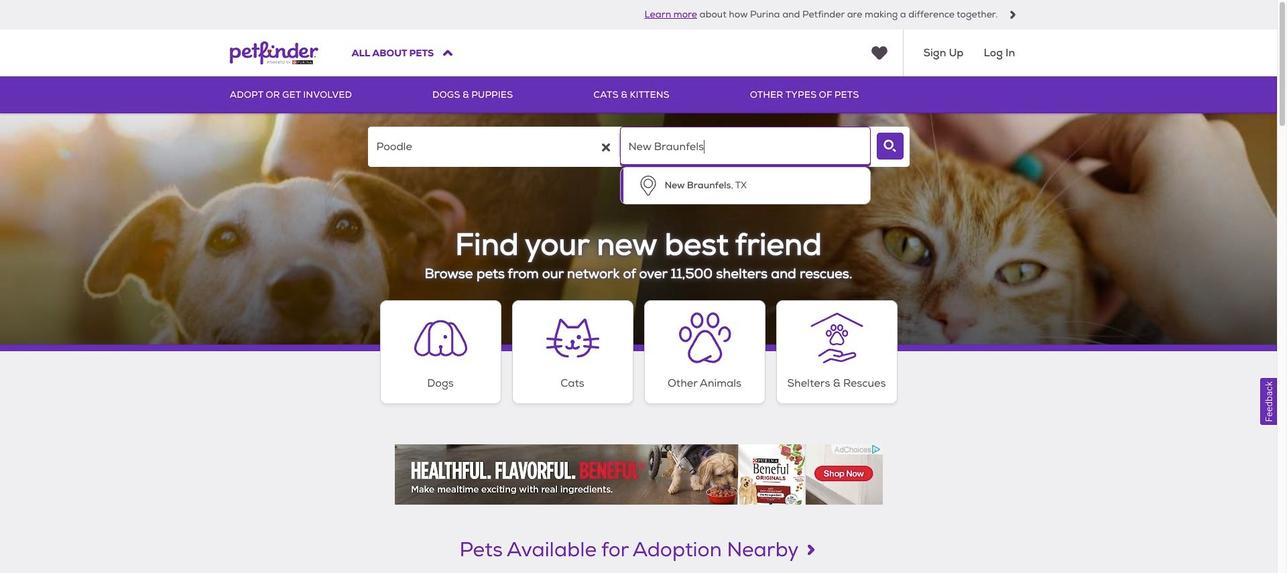 Task type: locate. For each thing, give the bounding box(es) containing it.
Search Terrier, Kitten, etc. text field
[[368, 127, 618, 167]]

primary element
[[230, 76, 1048, 113]]

9c2b2 image
[[1009, 11, 1017, 19]]

petfinder logo image
[[230, 30, 318, 76]]



Task type: vqa. For each thing, say whether or not it's contained in the screenshot.
9c2b2 image
yes



Task type: describe. For each thing, give the bounding box(es) containing it.
Enter City, State, or ZIP text field
[[620, 127, 871, 167]]

advertisement element
[[395, 444, 883, 505]]



